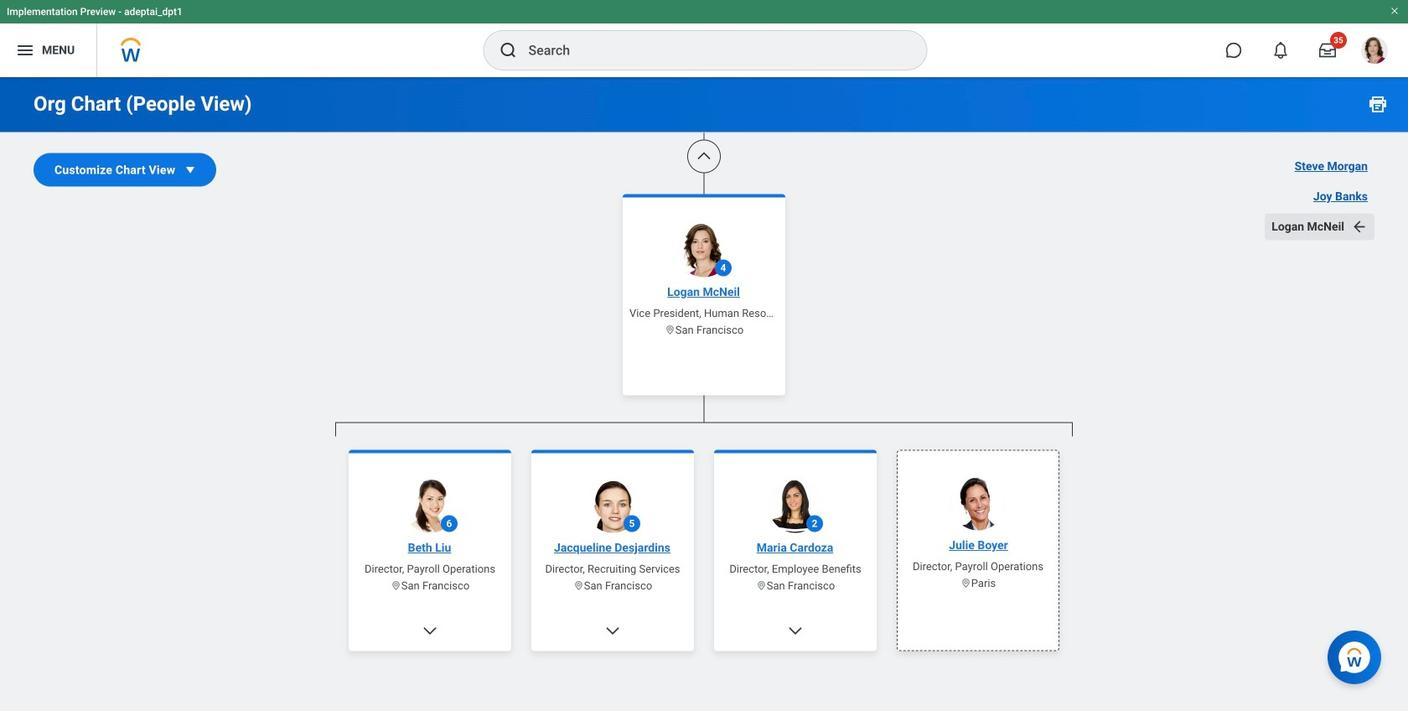 Task type: describe. For each thing, give the bounding box(es) containing it.
Search Workday  search field
[[529, 32, 893, 69]]

caret down image
[[182, 161, 199, 178]]

justify image
[[15, 40, 35, 60]]

search image
[[498, 40, 519, 60]]

profile logan mcneil image
[[1362, 37, 1388, 67]]

chevron up image
[[696, 148, 713, 165]]

inbox large image
[[1320, 42, 1337, 59]]

1 chevron down image from the left
[[422, 623, 439, 639]]

logan mcneil, logan mcneil, 4 direct reports element
[[335, 436, 1073, 711]]

2 chevron down image from the left
[[605, 623, 621, 639]]

notifications large image
[[1273, 42, 1290, 59]]

print org chart image
[[1368, 94, 1388, 114]]



Task type: locate. For each thing, give the bounding box(es) containing it.
chevron down image
[[787, 623, 804, 639]]

location image
[[573, 580, 584, 591]]

arrow left image
[[1352, 218, 1368, 235]]

chevron down image
[[422, 623, 439, 639], [605, 623, 621, 639]]

banner
[[0, 0, 1409, 77]]

close environment banner image
[[1390, 6, 1400, 16]]

1 horizontal spatial chevron down image
[[605, 623, 621, 639]]

main content
[[0, 0, 1409, 711]]

0 horizontal spatial chevron down image
[[422, 623, 439, 639]]

location image
[[665, 324, 676, 335], [961, 578, 972, 589], [391, 580, 401, 591], [756, 580, 767, 591]]



Task type: vqa. For each thing, say whether or not it's contained in the screenshot.
arrow left "image"
yes



